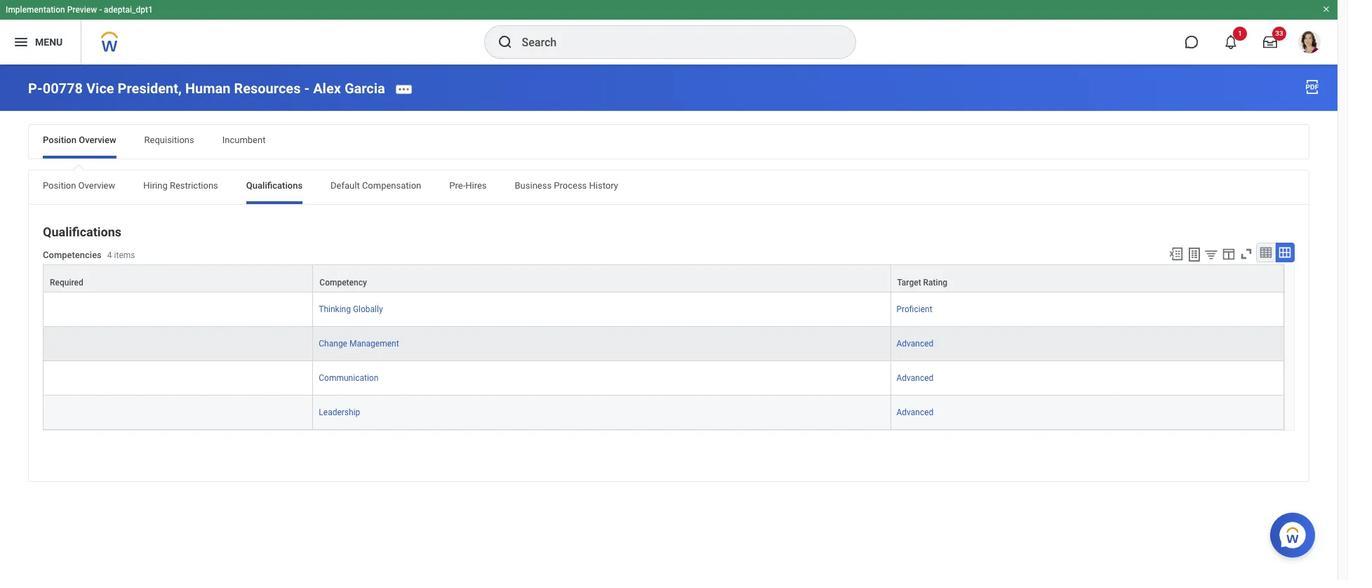 Task type: vqa. For each thing, say whether or not it's contained in the screenshot.
topmost Font Size
no



Task type: locate. For each thing, give the bounding box(es) containing it.
management
[[350, 339, 399, 349]]

qualifications inside tab list
[[246, 180, 303, 191]]

1 advanced link from the top
[[897, 336, 934, 349]]

33 button
[[1255, 27, 1287, 58]]

advanced link for leadership
[[897, 405, 934, 418]]

overview left hiring
[[78, 180, 115, 191]]

1 position from the top
[[43, 135, 76, 145]]

p-
[[28, 80, 43, 97]]

1 vertical spatial overview
[[78, 180, 115, 191]]

00778
[[43, 80, 83, 97]]

3 advanced from the top
[[897, 408, 934, 418]]

- inside menu 'banner'
[[99, 5, 102, 15]]

competencies 4 items
[[43, 250, 135, 261]]

overview
[[79, 135, 116, 145], [78, 180, 115, 191]]

target rating
[[898, 278, 948, 288]]

advanced link for communication
[[897, 371, 934, 383]]

cell for thinking globally
[[43, 293, 313, 327]]

position overview
[[43, 135, 116, 145], [43, 180, 115, 191]]

1 row from the top
[[43, 265, 1285, 293]]

1 vertical spatial -
[[304, 80, 310, 97]]

1 vertical spatial position overview
[[43, 180, 115, 191]]

change
[[319, 339, 348, 349]]

1 vertical spatial tab list
[[29, 170, 1309, 204]]

Search Workday  search field
[[522, 27, 827, 58]]

2 position overview from the top
[[43, 180, 115, 191]]

position overview down 00778
[[43, 135, 116, 145]]

cell
[[43, 293, 313, 327], [43, 327, 313, 361], [43, 361, 313, 396], [43, 396, 313, 430]]

competency
[[320, 278, 367, 288]]

0 vertical spatial -
[[99, 5, 102, 15]]

change management link
[[319, 336, 399, 349]]

1 cell from the top
[[43, 293, 313, 327]]

3 cell from the top
[[43, 361, 313, 396]]

vice
[[86, 80, 114, 97]]

advanced
[[897, 339, 934, 349], [897, 373, 934, 383], [897, 408, 934, 418]]

position overview for requisitions
[[43, 135, 116, 145]]

1 vertical spatial advanced link
[[897, 371, 934, 383]]

5 row from the top
[[43, 396, 1285, 430]]

1 vertical spatial position
[[43, 180, 76, 191]]

position for hiring restrictions
[[43, 180, 76, 191]]

qualifications up competencies 4 items
[[43, 224, 122, 239]]

1 horizontal spatial qualifications
[[246, 180, 303, 191]]

target rating button
[[891, 265, 1284, 292]]

2 vertical spatial advanced
[[897, 408, 934, 418]]

default compensation
[[331, 180, 421, 191]]

overview down vice
[[79, 135, 116, 145]]

close environment banner image
[[1323, 5, 1331, 13]]

fullscreen image
[[1239, 246, 1255, 262]]

0 horizontal spatial -
[[99, 5, 102, 15]]

0 vertical spatial advanced
[[897, 339, 934, 349]]

garcia
[[345, 80, 385, 97]]

leadership
[[319, 408, 360, 418]]

p-00778 vice president, human resources - alex garcia main content
[[0, 65, 1338, 495]]

thinking globally link
[[319, 302, 383, 314]]

table image
[[1260, 246, 1274, 260]]

1 horizontal spatial -
[[304, 80, 310, 97]]

2 advanced link from the top
[[897, 371, 934, 383]]

cell for leadership
[[43, 396, 313, 430]]

business
[[515, 180, 552, 191]]

0 vertical spatial position
[[43, 135, 76, 145]]

- left alex
[[304, 80, 310, 97]]

row containing thinking globally
[[43, 293, 1285, 327]]

0 vertical spatial position overview
[[43, 135, 116, 145]]

hiring restrictions
[[143, 180, 218, 191]]

- right preview
[[99, 5, 102, 15]]

incumbent
[[222, 135, 266, 145]]

1 position overview from the top
[[43, 135, 116, 145]]

communication
[[319, 373, 379, 383]]

2 cell from the top
[[43, 327, 313, 361]]

qualifications down incumbent
[[246, 180, 303, 191]]

0 vertical spatial tab list
[[29, 125, 1309, 158]]

-
[[99, 5, 102, 15], [304, 80, 310, 97]]

history
[[589, 180, 618, 191]]

0 vertical spatial advanced link
[[897, 336, 934, 349]]

hiring
[[143, 180, 168, 191]]

inbox large image
[[1264, 35, 1278, 49]]

2 position from the top
[[43, 180, 76, 191]]

advanced for communication
[[897, 373, 934, 383]]

row containing required
[[43, 265, 1285, 293]]

items
[[114, 251, 135, 261]]

1 button
[[1216, 27, 1248, 58]]

position
[[43, 135, 76, 145], [43, 180, 76, 191]]

qualifications
[[246, 180, 303, 191], [43, 224, 122, 239]]

tab list
[[29, 125, 1309, 158], [29, 170, 1309, 204]]

change management
[[319, 339, 399, 349]]

4 row from the top
[[43, 361, 1285, 396]]

president,
[[118, 80, 182, 97]]

globally
[[353, 305, 383, 314]]

toolbar inside p-00778 vice president, human resources - alex garcia main content
[[1163, 243, 1295, 265]]

1 vertical spatial advanced
[[897, 373, 934, 383]]

select to filter grid data image
[[1204, 247, 1220, 262]]

row
[[43, 265, 1285, 293], [43, 293, 1285, 327], [43, 327, 1285, 361], [43, 361, 1285, 396], [43, 396, 1285, 430]]

position overview up competencies
[[43, 180, 115, 191]]

advanced link
[[897, 336, 934, 349], [897, 371, 934, 383], [897, 405, 934, 418]]

menu banner
[[0, 0, 1338, 65]]

toolbar
[[1163, 243, 1295, 265]]

p-00778 vice president, human resources - alex garcia
[[28, 80, 385, 97]]

preview
[[67, 5, 97, 15]]

0 vertical spatial qualifications
[[246, 180, 303, 191]]

2 advanced from the top
[[897, 373, 934, 383]]

compensation
[[362, 180, 421, 191]]

3 advanced link from the top
[[897, 405, 934, 418]]

overview for hiring restrictions
[[78, 180, 115, 191]]

2 vertical spatial advanced link
[[897, 405, 934, 418]]

4 cell from the top
[[43, 396, 313, 430]]

2 tab list from the top
[[29, 170, 1309, 204]]

3 row from the top
[[43, 327, 1285, 361]]

view printable version (pdf) image
[[1304, 79, 1321, 95]]

proficient
[[897, 305, 933, 314]]

0 vertical spatial overview
[[79, 135, 116, 145]]

0 horizontal spatial qualifications
[[43, 224, 122, 239]]

implementation preview -   adeptai_dpt1
[[6, 5, 153, 15]]

thinking globally
[[319, 305, 383, 314]]

p-00778 vice president, human resources - alex garcia link
[[28, 80, 385, 97]]

required
[[50, 278, 83, 288]]

1 advanced from the top
[[897, 339, 934, 349]]

2 row from the top
[[43, 293, 1285, 327]]

position for requisitions
[[43, 135, 76, 145]]

row containing change management
[[43, 327, 1285, 361]]

search image
[[497, 34, 514, 51]]



Task type: describe. For each thing, give the bounding box(es) containing it.
33
[[1276, 29, 1284, 37]]

process
[[554, 180, 587, 191]]

rating
[[924, 278, 948, 288]]

row containing communication
[[43, 361, 1285, 396]]

expand table image
[[1278, 246, 1293, 260]]

cell for change management
[[43, 327, 313, 361]]

communication link
[[319, 371, 379, 383]]

cell for communication
[[43, 361, 313, 396]]

menu
[[35, 36, 63, 47]]

proficient link
[[897, 302, 933, 314]]

advanced for change management
[[897, 339, 934, 349]]

advanced link for change management
[[897, 336, 934, 349]]

target
[[898, 278, 922, 288]]

human
[[185, 80, 231, 97]]

implementation
[[6, 5, 65, 15]]

notifications large image
[[1224, 35, 1238, 49]]

pre-
[[450, 180, 466, 191]]

advanced for leadership
[[897, 408, 934, 418]]

export to worksheets image
[[1187, 246, 1203, 263]]

required button
[[44, 265, 313, 292]]

- inside p-00778 vice president, human resources - alex garcia main content
[[304, 80, 310, 97]]

hires
[[466, 180, 487, 191]]

position overview for hiring restrictions
[[43, 180, 115, 191]]

menu button
[[0, 20, 81, 65]]

competency button
[[313, 265, 891, 292]]

4
[[107, 251, 112, 261]]

resources
[[234, 80, 301, 97]]

alex
[[313, 80, 341, 97]]

requisitions
[[144, 135, 194, 145]]

profile logan mcneil image
[[1299, 31, 1321, 56]]

1
[[1239, 29, 1243, 37]]

export to excel image
[[1169, 246, 1184, 262]]

default
[[331, 180, 360, 191]]

leadership link
[[319, 405, 360, 418]]

adeptai_dpt1
[[104, 5, 153, 15]]

1 tab list from the top
[[29, 125, 1309, 158]]

business process history
[[515, 180, 618, 191]]

1 vertical spatial qualifications
[[43, 224, 122, 239]]

row containing leadership
[[43, 396, 1285, 430]]

competencies
[[43, 250, 102, 261]]

overview for requisitions
[[79, 135, 116, 145]]

restrictions
[[170, 180, 218, 191]]

click to view/edit grid preferences image
[[1222, 246, 1237, 262]]

thinking
[[319, 305, 351, 314]]

pre-hires
[[450, 180, 487, 191]]

justify image
[[13, 34, 29, 51]]



